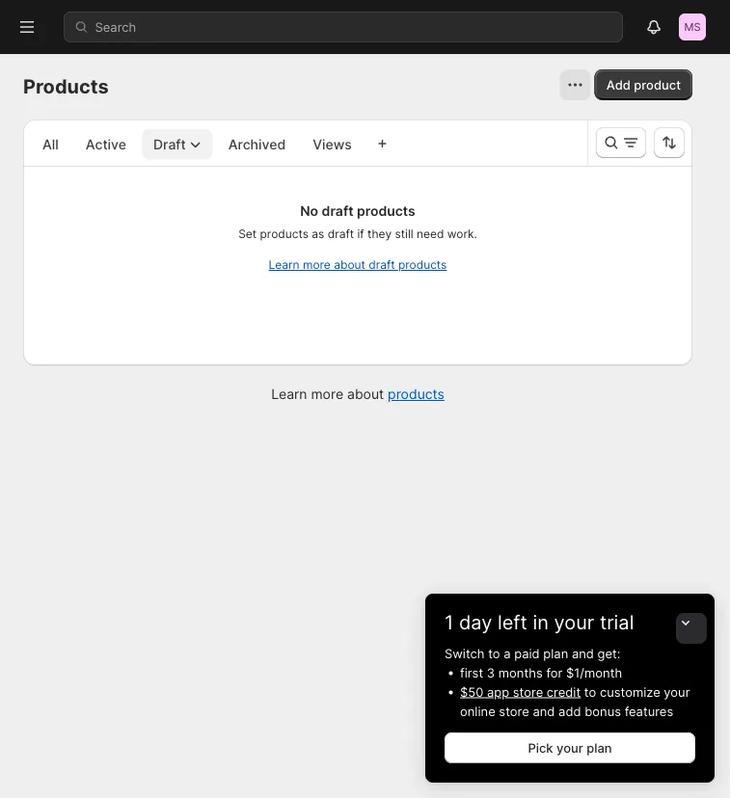 Task type: describe. For each thing, give the bounding box(es) containing it.
more for learn more about products
[[311, 386, 343, 403]]

products link
[[388, 386, 444, 403]]

products
[[23, 75, 109, 98]]

ms button
[[677, 12, 708, 42]]

as
[[312, 227, 324, 241]]

draft
[[153, 136, 186, 152]]

paid
[[514, 646, 540, 661]]

no draft products
[[300, 203, 415, 219]]

1 horizontal spatial plan
[[587, 741, 612, 756]]

pick
[[528, 741, 553, 756]]

learn more about products
[[271, 386, 444, 403]]

left
[[498, 611, 527, 635]]

$50 app store credit
[[460, 685, 581, 700]]

store inside to customize your online store and add bonus features
[[499, 704, 529, 719]]

add
[[559, 704, 581, 719]]

add product link
[[595, 69, 692, 100]]

a
[[504, 646, 511, 661]]

add
[[606, 77, 631, 92]]

more for learn more about draft products
[[303, 258, 331, 272]]

day
[[459, 611, 492, 635]]

1
[[445, 611, 454, 635]]

views link
[[301, 129, 363, 159]]

draft for as
[[328, 227, 354, 241]]

0 vertical spatial draft
[[322, 203, 353, 219]]

in
[[533, 611, 549, 635]]

about for draft
[[334, 258, 365, 272]]

all
[[42, 136, 59, 152]]

months
[[498, 665, 543, 680]]

first 3 months for $1/month
[[460, 665, 622, 680]]

they
[[367, 227, 392, 241]]

bonus
[[585, 704, 621, 719]]

no
[[300, 203, 318, 219]]

active link
[[74, 129, 138, 159]]

$50 app store credit link
[[460, 685, 581, 700]]

get:
[[598, 646, 621, 661]]

my store image
[[679, 14, 706, 41]]

archived link
[[217, 129, 297, 159]]

add product
[[606, 77, 681, 92]]

learn more about draft products link
[[269, 258, 447, 272]]

to inside to customize your online store and add bonus features
[[584, 685, 596, 700]]

search button
[[64, 12, 623, 42]]

customize
[[600, 685, 660, 700]]

search
[[95, 19, 136, 34]]

pick your plan link
[[445, 733, 695, 764]]

1 day left in your trial element
[[425, 644, 715, 783]]

set
[[238, 227, 257, 241]]



Task type: locate. For each thing, give the bounding box(es) containing it.
1 vertical spatial plan
[[587, 741, 612, 756]]

2 vertical spatial your
[[557, 741, 583, 756]]

your inside to customize your online store and add bonus features
[[664, 685, 690, 700]]

draft button
[[142, 129, 213, 159]]

still
[[395, 227, 413, 241]]

1 vertical spatial and
[[533, 704, 555, 719]]

1 vertical spatial more
[[311, 386, 343, 403]]

set products as draft if they still need work.
[[238, 227, 477, 241]]

credit
[[547, 685, 581, 700]]

store down $50 app store credit link
[[499, 704, 529, 719]]

1 day left in your trial button
[[425, 594, 715, 635]]

store
[[513, 685, 543, 700], [499, 704, 529, 719]]

learn for learn more about draft products
[[269, 258, 300, 272]]

your
[[554, 611, 594, 635], [664, 685, 690, 700], [557, 741, 583, 756]]

if
[[357, 227, 364, 241]]

to customize your online store and add bonus features
[[460, 685, 690, 719]]

tab list
[[31, 128, 363, 159]]

draft left 'if'
[[328, 227, 354, 241]]

$50
[[460, 685, 484, 700]]

features
[[625, 704, 673, 719]]

about left products link
[[347, 386, 384, 403]]

to
[[488, 646, 500, 661], [584, 685, 596, 700]]

and inside to customize your online store and add bonus features
[[533, 704, 555, 719]]

for
[[546, 665, 563, 680]]

1 vertical spatial to
[[584, 685, 596, 700]]

1 day left in your trial
[[445, 611, 634, 635]]

about for products
[[347, 386, 384, 403]]

2 vertical spatial draft
[[369, 258, 395, 272]]

learn for learn more about products
[[271, 386, 307, 403]]

1 horizontal spatial and
[[572, 646, 594, 661]]

and up $1/month
[[572, 646, 594, 661]]

$1/month
[[566, 665, 622, 680]]

switch
[[445, 646, 485, 661]]

0 vertical spatial and
[[572, 646, 594, 661]]

0 horizontal spatial to
[[488, 646, 500, 661]]

learn more about draft products
[[269, 258, 447, 272]]

and left add in the right of the page
[[533, 704, 555, 719]]

to left 'a'
[[488, 646, 500, 661]]

plan down bonus
[[587, 741, 612, 756]]

draft right no
[[322, 203, 353, 219]]

0 vertical spatial about
[[334, 258, 365, 272]]

tab list containing all
[[31, 128, 363, 159]]

work.
[[447, 227, 477, 241]]

and for plan
[[572, 646, 594, 661]]

0 vertical spatial your
[[554, 611, 594, 635]]

active
[[86, 136, 126, 152]]

about
[[334, 258, 365, 272], [347, 386, 384, 403]]

your right in
[[554, 611, 594, 635]]

1 vertical spatial learn
[[271, 386, 307, 403]]

1 vertical spatial store
[[499, 704, 529, 719]]

3
[[487, 665, 495, 680]]

your inside dropdown button
[[554, 611, 594, 635]]

0 vertical spatial plan
[[543, 646, 568, 661]]

and
[[572, 646, 594, 661], [533, 704, 555, 719]]

more down as
[[303, 258, 331, 272]]

need
[[417, 227, 444, 241]]

about down set products as draft if they still need work.
[[334, 258, 365, 272]]

pick your plan
[[528, 741, 612, 756]]

your right pick
[[557, 741, 583, 756]]

1 vertical spatial your
[[664, 685, 690, 700]]

app
[[487, 685, 509, 700]]

online
[[460, 704, 495, 719]]

draft
[[322, 203, 353, 219], [328, 227, 354, 241], [369, 258, 395, 272]]

0 vertical spatial to
[[488, 646, 500, 661]]

0 vertical spatial learn
[[269, 258, 300, 272]]

draft down they
[[369, 258, 395, 272]]

more
[[303, 258, 331, 272], [311, 386, 343, 403]]

draft for about
[[369, 258, 395, 272]]

store down months
[[513, 685, 543, 700]]

views
[[313, 136, 352, 152]]

your up features on the right of the page
[[664, 685, 690, 700]]

0 horizontal spatial plan
[[543, 646, 568, 661]]

and for store
[[533, 704, 555, 719]]

trial
[[600, 611, 634, 635]]

switch to a paid plan and get:
[[445, 646, 621, 661]]

1 vertical spatial draft
[[328, 227, 354, 241]]

first
[[460, 665, 483, 680]]

product
[[634, 77, 681, 92]]

1 vertical spatial about
[[347, 386, 384, 403]]

to down $1/month
[[584, 685, 596, 700]]

1 horizontal spatial to
[[584, 685, 596, 700]]

products
[[357, 203, 415, 219], [260, 227, 309, 241], [398, 258, 447, 272], [388, 386, 444, 403]]

0 horizontal spatial and
[[533, 704, 555, 719]]

plan
[[543, 646, 568, 661], [587, 741, 612, 756]]

archived
[[228, 136, 286, 152]]

0 vertical spatial more
[[303, 258, 331, 272]]

0 vertical spatial store
[[513, 685, 543, 700]]

all link
[[31, 129, 70, 159]]

plan up for
[[543, 646, 568, 661]]

learn
[[269, 258, 300, 272], [271, 386, 307, 403]]

more left products link
[[311, 386, 343, 403]]



Task type: vqa. For each thing, say whether or not it's contained in the screenshot.
"tab list" containing All
yes



